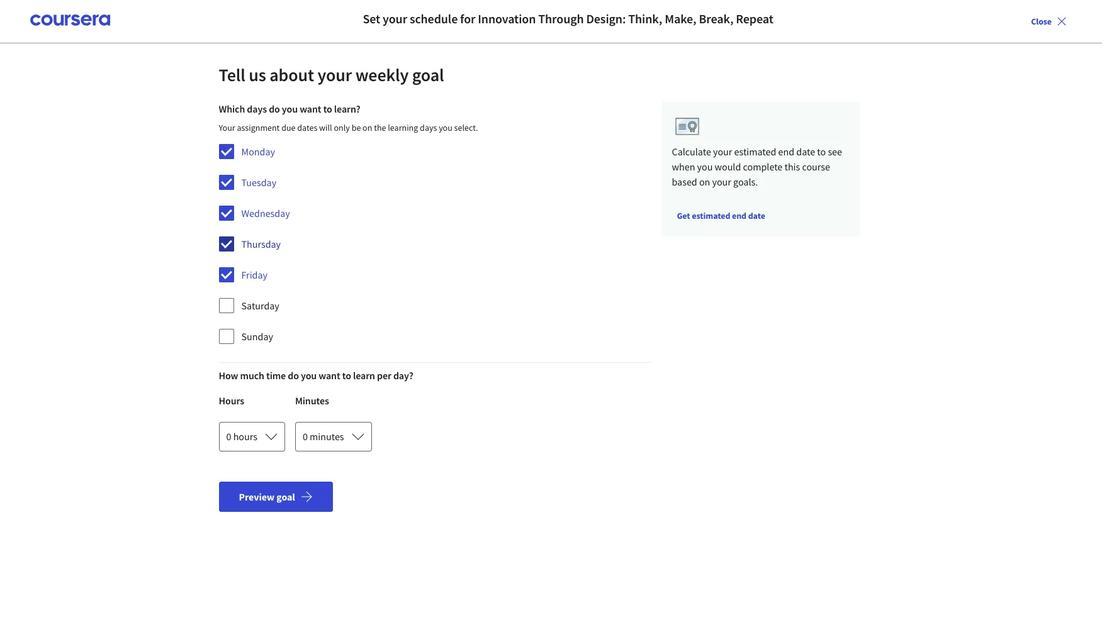 Task type: locate. For each thing, give the bounding box(es) containing it.
0 vertical spatial to
[[323, 103, 332, 115]]

1 horizontal spatial meet
[[399, 431, 438, 454]]

to for see
[[817, 145, 826, 158]]

to left learn
[[342, 370, 351, 382]]

1 vertical spatial on
[[699, 176, 710, 188]]

days up assignment
[[247, 103, 267, 115]]

estimated inside button
[[692, 210, 730, 222]]

on inside which days do you want to learn? group
[[363, 122, 372, 133]]

innovation
[[478, 11, 536, 26]]

1 vertical spatial days
[[420, 122, 437, 133]]

to inside "calculate your estimated end date to see when you would complete this course based on your goals."
[[817, 145, 826, 158]]

1 0 from the left
[[226, 431, 231, 443]]

which
[[219, 103, 245, 115]]

per
[[377, 370, 391, 382]]

course
[[802, 161, 830, 173]]

learn?
[[334, 103, 360, 115]]

estimated right get
[[692, 210, 730, 222]]

1 coursera image from the left
[[30, 10, 110, 30]]

0 hours button
[[219, 422, 285, 452]]

your down assignment
[[242, 138, 258, 149]]

you up minutes
[[301, 370, 317, 382]]

coursera image
[[30, 10, 110, 30], [15, 10, 95, 30]]

1 vertical spatial estimated
[[692, 210, 730, 222]]

do right time
[[288, 370, 299, 382]]

your inside introduce yourself and meet your peers
[[242, 138, 258, 149]]

and right welcome
[[367, 431, 396, 454]]

menu item
[[838, 13, 919, 54]]

friday
[[241, 269, 268, 281]]

be
[[352, 122, 361, 133]]

0 horizontal spatial estimated
[[692, 210, 730, 222]]

tell
[[219, 64, 245, 86]]

do up assignment
[[269, 103, 280, 115]]

goals.
[[733, 176, 758, 188]]

monday
[[241, 145, 275, 158]]

peers
[[65, 149, 85, 160]]

end down goals.
[[732, 210, 747, 222]]

meet
[[222, 138, 240, 149], [399, 431, 438, 454]]

sunday
[[241, 331, 273, 343]]

transcript
[[300, 466, 343, 479]]

0 minutes
[[303, 431, 344, 443]]

0 left minutes
[[303, 431, 308, 443]]

1 vertical spatial end
[[732, 210, 747, 222]]

end
[[778, 145, 795, 158], [732, 210, 747, 222]]

1 vertical spatial date
[[748, 210, 765, 222]]

to
[[323, 103, 332, 115], [817, 145, 826, 158], [342, 370, 351, 382]]

you
[[282, 103, 298, 115], [439, 122, 453, 133], [697, 161, 713, 173], [301, 370, 317, 382]]

due
[[281, 122, 296, 133]]

tuesday
[[241, 176, 276, 189]]

which days do you want to learn? group
[[219, 101, 478, 353]]

introduce yourself and meet your peers
[[65, 138, 258, 160]]

your
[[383, 11, 407, 26], [318, 64, 352, 86], [242, 138, 258, 149], [713, 145, 732, 158], [712, 176, 731, 188], [441, 431, 476, 454]]

your up would
[[713, 145, 732, 158]]

1 horizontal spatial do
[[288, 370, 299, 382]]

1 horizontal spatial end
[[778, 145, 795, 158]]

0 vertical spatial days
[[247, 103, 267, 115]]

goal inside button
[[277, 491, 295, 504]]

0 horizontal spatial date
[[748, 210, 765, 222]]

0 horizontal spatial on
[[363, 122, 372, 133]]

1 vertical spatial to
[[817, 145, 826, 158]]

1 horizontal spatial and
[[367, 431, 396, 454]]

you down calculate
[[697, 161, 713, 173]]

make,
[[665, 11, 697, 26]]

0 vertical spatial estimated
[[734, 145, 776, 158]]

schedule
[[410, 11, 458, 26]]

you up due
[[282, 103, 298, 115]]

play image
[[304, 404, 317, 414]]

0
[[226, 431, 231, 443], [303, 431, 308, 443]]

0 vertical spatial date
[[797, 145, 815, 158]]

set
[[363, 11, 380, 26]]

welcome and meet your instructors
[[295, 431, 561, 454]]

want up the dates
[[300, 103, 321, 115]]

assignment
[[237, 122, 280, 133]]

0 vertical spatial want
[[300, 103, 321, 115]]

date up course
[[797, 145, 815, 158]]

would
[[715, 161, 741, 173]]

0 vertical spatial and
[[206, 138, 220, 149]]

1 vertical spatial want
[[319, 370, 340, 382]]

your assignment due dates will only be on the learning days you select.
[[219, 122, 478, 133]]

preview goal button
[[219, 482, 333, 512]]

0 left hours
[[226, 431, 231, 443]]

2 vertical spatial to
[[342, 370, 351, 382]]

calculate your estimated end date to see when you would complete this course based on your goals.
[[672, 145, 842, 188]]

instructors
[[479, 431, 561, 454]]

0 vertical spatial goal
[[412, 64, 444, 86]]

0 horizontal spatial end
[[732, 210, 747, 222]]

on right be
[[363, 122, 372, 133]]

do
[[269, 103, 280, 115], [288, 370, 299, 382]]

calculate
[[672, 145, 711, 158]]

welcome
[[295, 431, 363, 454]]

want up minutes
[[319, 370, 340, 382]]

end inside button
[[732, 210, 747, 222]]

to up will at the left top
[[323, 103, 332, 115]]

0 vertical spatial on
[[363, 122, 372, 133]]

and
[[206, 138, 220, 149], [367, 431, 396, 454]]

0 horizontal spatial goal
[[277, 491, 295, 504]]

0 horizontal spatial do
[[269, 103, 280, 115]]

to left see at top right
[[817, 145, 826, 158]]

0 horizontal spatial meet
[[222, 138, 240, 149]]

estimated
[[734, 145, 776, 158], [692, 210, 730, 222]]

1 vertical spatial goal
[[277, 491, 295, 504]]

0 horizontal spatial 0
[[226, 431, 231, 443]]

0 horizontal spatial and
[[206, 138, 220, 149]]

1 horizontal spatial date
[[797, 145, 815, 158]]

0 vertical spatial end
[[778, 145, 795, 158]]

end up the this
[[778, 145, 795, 158]]

get estimated end date button
[[672, 205, 770, 227]]

on
[[363, 122, 372, 133], [699, 176, 710, 188]]

1 horizontal spatial estimated
[[734, 145, 776, 158]]

1 horizontal spatial on
[[699, 176, 710, 188]]

think,
[[628, 11, 662, 26]]

design:
[[586, 11, 626, 26]]

1 horizontal spatial to
[[342, 370, 351, 382]]

repeat
[[736, 11, 774, 26]]

based
[[672, 176, 697, 188]]

1 vertical spatial meet
[[399, 431, 438, 454]]

estimated up complete
[[734, 145, 776, 158]]

date down goals.
[[748, 210, 765, 222]]

minutes
[[310, 431, 344, 443]]

2 0 from the left
[[303, 431, 308, 443]]

date
[[797, 145, 815, 158], [748, 210, 765, 222]]

goal right 'weekly'
[[412, 64, 444, 86]]

and down your
[[206, 138, 220, 149]]

0 horizontal spatial to
[[323, 103, 332, 115]]

end inside "calculate your estimated end date to see when you would complete this course based on your goals."
[[778, 145, 795, 158]]

1 horizontal spatial goal
[[412, 64, 444, 86]]

goal
[[412, 64, 444, 86], [277, 491, 295, 504]]

1 horizontal spatial days
[[420, 122, 437, 133]]

0 vertical spatial meet
[[222, 138, 240, 149]]

learning
[[388, 122, 418, 133]]

2 horizontal spatial to
[[817, 145, 826, 158]]

to for learn?
[[323, 103, 332, 115]]

days right learning
[[420, 122, 437, 133]]

to inside group
[[323, 103, 332, 115]]

complete
[[743, 161, 783, 173]]

how
[[219, 370, 238, 382]]

on inside "calculate your estimated end date to see when you would complete this course based on your goals."
[[699, 176, 710, 188]]

only
[[334, 122, 350, 133]]

on right the based
[[699, 176, 710, 188]]

1 horizontal spatial 0
[[303, 431, 308, 443]]

0 vertical spatial do
[[269, 103, 280, 115]]

want
[[300, 103, 321, 115], [319, 370, 340, 382]]

coursera image inside the tell us about your weekly goal dialog
[[30, 10, 110, 30]]

close
[[1031, 16, 1052, 27]]

1 vertical spatial and
[[367, 431, 396, 454]]

meet inside introduce yourself and meet your peers
[[222, 138, 240, 149]]

days
[[247, 103, 267, 115], [420, 122, 437, 133]]

goal right preview
[[277, 491, 295, 504]]

get
[[677, 210, 690, 222]]

through
[[538, 11, 584, 26]]

introduce yourself and meet your peers link
[[30, 133, 275, 178]]

dates
[[297, 122, 317, 133]]



Task type: vqa. For each thing, say whether or not it's contained in the screenshot.
'just' in The cloud storage question on the final is just a ploy to get us to use IBM products and shouldn't be part of the grade. The course was a good pace and nice, slow introduction for new Python users.
no



Task type: describe. For each thing, give the bounding box(es) containing it.
introduce
[[140, 138, 174, 149]]

0 for 0 hours
[[226, 431, 231, 443]]

0 minutes button
[[295, 422, 372, 452]]

get estimated end date
[[677, 210, 765, 222]]

want inside group
[[300, 103, 321, 115]]

much
[[240, 370, 264, 382]]

transcript button
[[295, 458, 348, 488]]

preview goal
[[239, 491, 295, 504]]

how much time do you want to learn per day?
[[219, 370, 413, 382]]

for
[[460, 11, 476, 26]]

your
[[219, 122, 235, 133]]

close button
[[1026, 10, 1072, 33]]

2 coursera image from the left
[[15, 10, 95, 30]]

date inside button
[[748, 210, 765, 222]]

when
[[672, 161, 695, 173]]

0 hours
[[226, 431, 257, 443]]

the
[[374, 122, 386, 133]]

this
[[785, 161, 800, 173]]

Search in course text field
[[110, 8, 299, 30]]

your right set
[[383, 11, 407, 26]]

0 horizontal spatial days
[[247, 103, 267, 115]]

you left select.
[[439, 122, 453, 133]]

1 vertical spatial do
[[288, 370, 299, 382]]

weekly
[[355, 64, 409, 86]]

us
[[249, 64, 266, 86]]

see
[[828, 145, 842, 158]]

set your schedule for innovation through design: think, make, break, repeat
[[363, 11, 774, 26]]

and inside introduce yourself and meet your peers
[[206, 138, 220, 149]]

you inside "calculate your estimated end date to see when you would complete this course based on your goals."
[[697, 161, 713, 173]]

about
[[270, 64, 314, 86]]

wednesday
[[241, 207, 290, 220]]

thursday
[[241, 238, 281, 251]]

your down would
[[712, 176, 731, 188]]

break,
[[699, 11, 734, 26]]

minutes
[[295, 395, 329, 407]]

time
[[266, 370, 286, 382]]

learn
[[353, 370, 375, 382]]

day?
[[393, 370, 413, 382]]

your up learn?
[[318, 64, 352, 86]]

date inside "calculate your estimated end date to see when you would complete this course based on your goals."
[[797, 145, 815, 158]]

hours
[[233, 431, 257, 443]]

which days do you want to learn?
[[219, 103, 360, 115]]

estimated inside "calculate your estimated end date to see when you would complete this course based on your goals."
[[734, 145, 776, 158]]

do inside group
[[269, 103, 280, 115]]

0 for 0 minutes
[[303, 431, 308, 443]]

mute image
[[325, 403, 341, 415]]

tell us about your weekly goal dialog
[[0, 0, 1102, 643]]

saturday
[[241, 300, 279, 312]]

preview
[[239, 491, 275, 504]]

certiciate icon image
[[672, 111, 702, 142]]

tell us about your weekly goal
[[219, 64, 444, 86]]

hours
[[219, 395, 244, 407]]

select.
[[454, 122, 478, 133]]

will
[[319, 122, 332, 133]]

your left instructors on the bottom of page
[[441, 431, 476, 454]]

yourself
[[176, 138, 204, 149]]



